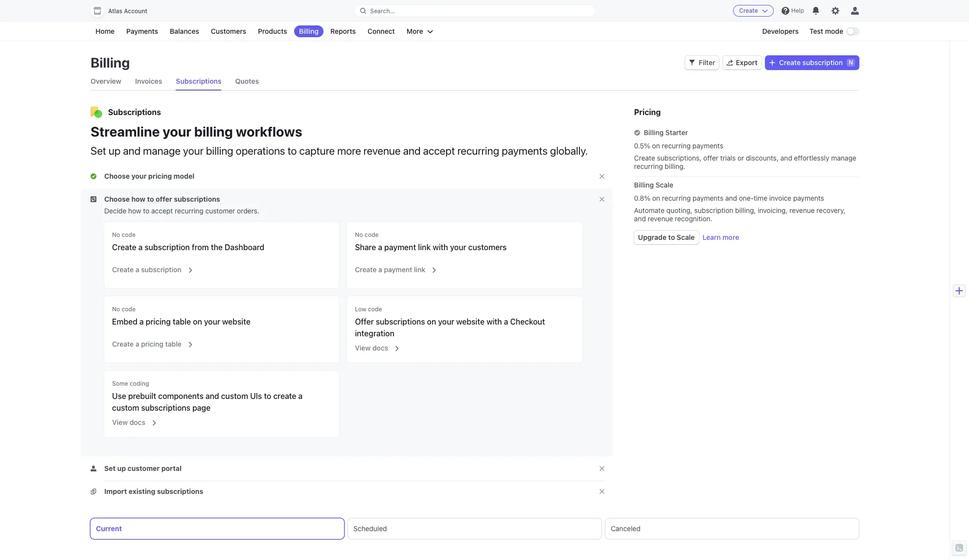 Task type: vqa. For each thing, say whether or not it's contained in the screenshot.
the Automate
yes



Task type: describe. For each thing, give the bounding box(es) containing it.
create inside no code create a subscription from the dashboard
[[112, 243, 136, 252]]

home
[[96, 27, 115, 35]]

operations
[[236, 144, 285, 157]]

scale inside button
[[677, 233, 695, 241]]

Search… search field
[[355, 5, 595, 17]]

on inside low code offer subscriptions on your website with a checkout integration
[[427, 317, 436, 326]]

and inside some coding use prebuilt components and custom uis to create a custom subscriptions page
[[206, 392, 219, 401]]

create a payment link button
[[349, 259, 438, 277]]

subscription inside billing scale 0.8% on recurring payments and one-time invoice payments automate quoting, subscription billing, invoicing, revenue recovery, and revenue recognition.
[[695, 206, 734, 215]]

payments
[[126, 27, 158, 35]]

with inside low code offer subscriptions on your website with a checkout integration
[[487, 317, 502, 326]]

no for share a payment link with your customers
[[355, 231, 363, 239]]

subscription inside button
[[141, 265, 181, 274]]

subscription inside no code create a subscription from the dashboard
[[145, 243, 190, 252]]

svg image for filter
[[689, 60, 695, 66]]

create a subscription button
[[106, 259, 194, 277]]

a inside 'button'
[[379, 265, 382, 274]]

with inside no code share a payment link with your customers
[[433, 243, 448, 252]]

more button
[[402, 25, 438, 37]]

set up customer portal
[[104, 464, 182, 473]]

invoicing,
[[758, 206, 788, 215]]

low code offer subscriptions on your website with a checkout integration
[[355, 306, 545, 338]]

current
[[96, 525, 122, 533]]

atlas account
[[108, 7, 147, 15]]

billing inside billing "link"
[[299, 27, 319, 35]]

products link
[[253, 25, 292, 37]]

accept inside streamline your billing workflows set up and manage your billing operations to capture more revenue and accept recurring payments globally.
[[423, 144, 455, 157]]

filter
[[699, 58, 716, 67]]

mode
[[826, 27, 844, 35]]

to down choose how to offer subscriptions dropdown button
[[143, 207, 150, 215]]

developers link
[[758, 25, 804, 37]]

reports link
[[326, 25, 361, 37]]

notifications image
[[812, 7, 820, 15]]

payments inside 0.5% on recurring payments create subscriptions, offer trials or discounts, and effortlessly manage recurring billing.
[[693, 142, 724, 150]]

canceled button
[[606, 519, 860, 539]]

use
[[112, 392, 126, 401]]

filter button
[[686, 56, 720, 70]]

link inside no code share a payment link with your customers
[[418, 243, 431, 252]]

billing link
[[294, 25, 324, 37]]

import existing subscriptions
[[104, 487, 203, 496]]

quotes
[[235, 77, 259, 85]]

discounts,
[[746, 154, 779, 162]]

no code share a payment link with your customers
[[355, 231, 507, 252]]

up inside streamline your billing workflows set up and manage your billing operations to capture more revenue and accept recurring payments globally.
[[109, 144, 121, 157]]

svg image for choose how to offer subscriptions
[[91, 196, 96, 202]]

portal
[[162, 464, 182, 473]]

atlas
[[108, 7, 122, 15]]

import existing subscriptions button
[[91, 487, 205, 497]]

no code create a subscription from the dashboard
[[112, 231, 265, 252]]

your inside choose your pricing model dropdown button
[[131, 172, 147, 180]]

home link
[[91, 25, 120, 37]]

0.5%
[[635, 142, 651, 150]]

choose how to offer subscriptions button
[[91, 194, 222, 204]]

existing
[[129, 487, 155, 496]]

help button
[[778, 3, 809, 19]]

learn
[[703, 233, 721, 241]]

more inside streamline your billing workflows set up and manage your billing operations to capture more revenue and accept recurring payments globally.
[[337, 144, 361, 157]]

prebuilt
[[128, 392, 156, 401]]

payments up the recovery,
[[794, 194, 825, 202]]

create a pricing table button
[[106, 334, 194, 351]]

1 vertical spatial custom
[[112, 404, 139, 412]]

pricing
[[635, 108, 661, 117]]

invoices
[[135, 77, 162, 85]]

code for share
[[365, 231, 379, 239]]

effortlessly
[[795, 154, 830, 162]]

from
[[192, 243, 209, 252]]

link inside 'button'
[[414, 265, 426, 274]]

payments inside streamline your billing workflows set up and manage your billing operations to capture more revenue and accept recurring payments globally.
[[502, 144, 548, 157]]

website inside no code embed a pricing table on your website
[[222, 317, 251, 326]]

export button
[[724, 56, 762, 70]]

upgrade to scale button
[[635, 231, 699, 244]]

pricing inside no code embed a pricing table on your website
[[146, 317, 171, 326]]

billing up 0.5%
[[644, 128, 664, 137]]

svg image for import existing subscriptions
[[91, 489, 96, 495]]

choose your pricing model button
[[91, 171, 196, 181]]

code for create
[[122, 231, 136, 239]]

recurring inside billing scale 0.8% on recurring payments and one-time invoice payments automate quoting, subscription billing, invoicing, revenue recovery, and revenue recognition.
[[662, 194, 691, 202]]

billing.
[[665, 162, 686, 170]]

to inside dropdown button
[[147, 195, 154, 203]]

current button
[[91, 519, 344, 539]]

a inside low code offer subscriptions on your website with a checkout integration
[[504, 317, 509, 326]]

view docs button for prebuilt
[[106, 412, 158, 430]]

connect link
[[363, 25, 400, 37]]

developers
[[763, 27, 799, 35]]

code for offer
[[368, 306, 382, 313]]

billing inside billing scale 0.8% on recurring payments and one-time invoice payments automate quoting, subscription billing, invoicing, revenue recovery, and revenue recognition.
[[635, 181, 654, 189]]

recurring inside streamline your billing workflows set up and manage your billing operations to capture more revenue and accept recurring payments globally.
[[458, 144, 500, 157]]

tab list containing current
[[91, 519, 860, 539]]

create button
[[734, 5, 774, 17]]

learn more link
[[703, 233, 740, 242]]

coding
[[130, 380, 149, 387]]

view for offer subscriptions on your website with a checkout integration
[[355, 344, 371, 352]]

subscription left n
[[803, 58, 843, 67]]

choose your pricing model
[[104, 172, 195, 180]]

and inside 0.5% on recurring payments create subscriptions, offer trials or discounts, and effortlessly manage recurring billing.
[[781, 154, 793, 162]]

embed
[[112, 317, 138, 326]]

model
[[174, 172, 195, 180]]

set inside streamline your billing workflows set up and manage your billing operations to capture more revenue and accept recurring payments globally.
[[91, 144, 106, 157]]

capture
[[299, 144, 335, 157]]

0.8%
[[635, 194, 651, 202]]

scheduled button
[[348, 519, 602, 539]]

choose for choose how to offer subscriptions
[[104, 195, 130, 203]]

or
[[738, 154, 745, 162]]

a inside some coding use prebuilt components and custom uis to create a custom subscriptions page
[[299, 392, 303, 401]]

subscriptions link
[[176, 72, 222, 90]]

0 vertical spatial custom
[[221, 392, 248, 401]]

reports
[[331, 27, 356, 35]]

payments up recognition.
[[693, 194, 724, 202]]

account
[[124, 7, 147, 15]]

test mode
[[810, 27, 844, 35]]

docs for prebuilt
[[130, 418, 145, 427]]

on inside 0.5% on recurring payments create subscriptions, offer trials or discounts, and effortlessly manage recurring billing.
[[653, 142, 660, 150]]

docs for subscriptions
[[373, 344, 388, 352]]

billing scale 0.8% on recurring payments and one-time invoice payments automate quoting, subscription billing, invoicing, revenue recovery, and revenue recognition.
[[635, 181, 846, 223]]

to inside button
[[669, 233, 675, 241]]

time
[[754, 194, 768, 202]]

integration
[[355, 329, 395, 338]]

scheduled
[[354, 525, 387, 533]]

create a payment link
[[355, 265, 426, 274]]

subscriptions inside some coding use prebuilt components and custom uis to create a custom subscriptions page
[[141, 404, 191, 412]]

help
[[792, 7, 805, 14]]

products
[[258, 27, 287, 35]]

choose for choose your pricing model
[[104, 172, 130, 180]]

to inside streamline your billing workflows set up and manage your billing operations to capture more revenue and accept recurring payments globally.
[[288, 144, 297, 157]]

canceled
[[611, 525, 641, 533]]

view docs for use prebuilt components and custom uis to create a custom subscriptions page
[[112, 418, 145, 427]]

streamline your billing workflows set up and manage your billing operations to capture more revenue and accept recurring payments globally.
[[91, 123, 588, 157]]

overview
[[91, 77, 121, 85]]

tab list containing overview
[[91, 72, 860, 91]]

create a pricing table
[[112, 340, 182, 348]]

more
[[407, 27, 423, 35]]

manage inside streamline your billing workflows set up and manage your billing operations to capture more revenue and accept recurring payments globally.
[[143, 144, 181, 157]]

offer inside 0.5% on recurring payments create subscriptions, offer trials or discounts, and effortlessly manage recurring billing.
[[704, 154, 719, 162]]

low
[[355, 306, 367, 313]]

Search… text field
[[355, 5, 595, 17]]

decide how to accept recurring customer orders.
[[104, 207, 259, 215]]

export
[[736, 58, 758, 67]]



Task type: locate. For each thing, give the bounding box(es) containing it.
0 vertical spatial payment
[[385, 243, 416, 252]]

1 horizontal spatial customer
[[205, 207, 235, 215]]

more right the learn
[[723, 233, 740, 241]]

1 horizontal spatial revenue
[[648, 215, 673, 223]]

svg image
[[91, 173, 96, 179]]

atlas account button
[[91, 4, 157, 18]]

recognition.
[[675, 215, 713, 223]]

no
[[112, 231, 120, 239], [355, 231, 363, 239], [112, 306, 120, 313]]

0 vertical spatial docs
[[373, 344, 388, 352]]

offer
[[704, 154, 719, 162], [156, 195, 172, 203]]

set
[[91, 144, 106, 157], [104, 464, 116, 473]]

1 horizontal spatial scale
[[677, 233, 695, 241]]

how right 'decide'
[[128, 207, 141, 215]]

0 vertical spatial pricing
[[148, 172, 172, 180]]

no inside no code share a payment link with your customers
[[355, 231, 363, 239]]

set up import
[[104, 464, 116, 473]]

code inside no code embed a pricing table on your website
[[122, 306, 136, 313]]

to inside some coding use prebuilt components and custom uis to create a custom subscriptions page
[[264, 392, 271, 401]]

0 vertical spatial table
[[173, 317, 191, 326]]

0 horizontal spatial customer
[[128, 464, 160, 473]]

create a subscription
[[112, 265, 181, 274]]

0 vertical spatial choose
[[104, 172, 130, 180]]

2 vertical spatial pricing
[[141, 340, 164, 348]]

page
[[193, 404, 211, 412]]

up up import
[[117, 464, 126, 473]]

manage up choose your pricing model
[[143, 144, 181, 157]]

1 vertical spatial pricing
[[146, 317, 171, 326]]

pricing up 'choose how to offer subscriptions'
[[148, 172, 172, 180]]

a
[[138, 243, 143, 252], [378, 243, 383, 252], [136, 265, 139, 274], [379, 265, 382, 274], [140, 317, 144, 326], [504, 317, 509, 326], [136, 340, 139, 348], [299, 392, 303, 401]]

to right uis
[[264, 392, 271, 401]]

2 website from the left
[[457, 317, 485, 326]]

1 vertical spatial set
[[104, 464, 116, 473]]

0 vertical spatial with
[[433, 243, 448, 252]]

0 vertical spatial tab list
[[91, 72, 860, 91]]

offer
[[355, 317, 374, 326]]

create inside create a pricing table button
[[112, 340, 134, 348]]

scale inside billing scale 0.8% on recurring payments and one-time invoice payments automate quoting, subscription billing, invoicing, revenue recovery, and revenue recognition.
[[656, 181, 674, 189]]

manage inside 0.5% on recurring payments create subscriptions, offer trials or discounts, and effortlessly manage recurring billing.
[[832, 154, 857, 162]]

more inside learn more link
[[723, 233, 740, 241]]

scale down recognition.
[[677, 233, 695, 241]]

1 website from the left
[[222, 317, 251, 326]]

workflows
[[236, 123, 302, 140]]

custom
[[221, 392, 248, 401], [112, 404, 139, 412]]

table up create a pricing table button
[[173, 317, 191, 326]]

payment inside create a payment link 'button'
[[384, 265, 412, 274]]

1 vertical spatial up
[[117, 464, 126, 473]]

n
[[849, 59, 854, 66]]

link down no code share a payment link with your customers
[[414, 265, 426, 274]]

create subscription
[[780, 58, 843, 67]]

1 vertical spatial view docs
[[112, 418, 145, 427]]

1 horizontal spatial offer
[[704, 154, 719, 162]]

table down no code embed a pricing table on your website
[[165, 340, 182, 348]]

billing
[[194, 123, 233, 140], [206, 144, 233, 157]]

svg image inside import existing subscriptions dropdown button
[[91, 489, 96, 495]]

trials
[[721, 154, 736, 162]]

0 horizontal spatial more
[[337, 144, 361, 157]]

starter
[[666, 128, 688, 137]]

0 horizontal spatial subscriptions
[[108, 108, 161, 117]]

to down choose your pricing model
[[147, 195, 154, 203]]

recovery,
[[817, 206, 846, 215]]

dashboard
[[225, 243, 265, 252]]

0 vertical spatial customer
[[205, 207, 235, 215]]

create inside create a payment link 'button'
[[355, 265, 377, 274]]

balances link
[[165, 25, 204, 37]]

docs down integration
[[373, 344, 388, 352]]

how down choose your pricing model dropdown button
[[131, 195, 146, 203]]

view down integration
[[355, 344, 371, 352]]

how
[[131, 195, 146, 203], [128, 207, 141, 215]]

pricing for table
[[141, 340, 164, 348]]

offer left trials
[[704, 154, 719, 162]]

overview link
[[91, 72, 121, 90]]

1 horizontal spatial website
[[457, 317, 485, 326]]

offer inside dropdown button
[[156, 195, 172, 203]]

0 vertical spatial scale
[[656, 181, 674, 189]]

billing,
[[736, 206, 756, 215]]

customer up "existing"
[[128, 464, 160, 473]]

1 horizontal spatial manage
[[832, 154, 857, 162]]

view docs down integration
[[355, 344, 388, 352]]

create for create a payment link
[[355, 265, 377, 274]]

pricing
[[148, 172, 172, 180], [146, 317, 171, 326], [141, 340, 164, 348]]

0 horizontal spatial scale
[[656, 181, 674, 189]]

no up embed on the left bottom of the page
[[112, 306, 120, 313]]

1 vertical spatial accept
[[151, 207, 173, 215]]

create inside 0.5% on recurring payments create subscriptions, offer trials or discounts, and effortlessly manage recurring billing.
[[635, 154, 656, 162]]

1 horizontal spatial custom
[[221, 392, 248, 401]]

1 horizontal spatial view docs
[[355, 344, 388, 352]]

subscriptions down the components
[[141, 404, 191, 412]]

0 vertical spatial accept
[[423, 144, 455, 157]]

set up customer portal button
[[91, 464, 184, 474]]

table inside button
[[165, 340, 182, 348]]

no inside no code create a subscription from the dashboard
[[112, 231, 120, 239]]

website
[[222, 317, 251, 326], [457, 317, 485, 326]]

up down streamline
[[109, 144, 121, 157]]

with left 'customers'
[[433, 243, 448, 252]]

a inside no code share a payment link with your customers
[[378, 243, 383, 252]]

no for create a subscription from the dashboard
[[112, 231, 120, 239]]

code up share on the top
[[365, 231, 379, 239]]

2 choose from the top
[[104, 195, 130, 203]]

no up share on the top
[[355, 231, 363, 239]]

0 vertical spatial more
[[337, 144, 361, 157]]

code down 'decide'
[[122, 231, 136, 239]]

svg image
[[689, 60, 695, 66], [770, 60, 776, 66], [91, 196, 96, 202], [91, 466, 96, 472], [91, 489, 96, 495]]

1 vertical spatial how
[[128, 207, 141, 215]]

subscriptions left quotes
[[176, 77, 222, 85]]

0 vertical spatial how
[[131, 195, 146, 203]]

choose up 'decide'
[[104, 195, 130, 203]]

0 horizontal spatial with
[[433, 243, 448, 252]]

billing up overview
[[91, 54, 130, 71]]

svg image inside choose how to offer subscriptions dropdown button
[[91, 196, 96, 202]]

1 horizontal spatial with
[[487, 317, 502, 326]]

0 horizontal spatial view
[[112, 418, 128, 427]]

a inside no code embed a pricing table on your website
[[140, 317, 144, 326]]

0 horizontal spatial revenue
[[364, 144, 401, 157]]

code right low
[[368, 306, 382, 313]]

1 vertical spatial choose
[[104, 195, 130, 203]]

website inside low code offer subscriptions on your website with a checkout integration
[[457, 317, 485, 326]]

recurring
[[662, 142, 691, 150], [458, 144, 500, 157], [635, 162, 663, 170], [662, 194, 691, 202], [175, 207, 204, 215]]

1 vertical spatial view docs button
[[106, 412, 158, 430]]

globally.
[[550, 144, 588, 157]]

view for use prebuilt components and custom uis to create a custom subscriptions page
[[112, 418, 128, 427]]

svg image inside set up customer portal dropdown button
[[91, 466, 96, 472]]

1 vertical spatial tab list
[[91, 519, 860, 539]]

0 horizontal spatial manage
[[143, 144, 181, 157]]

view docs button down prebuilt
[[106, 412, 158, 430]]

quoting,
[[667, 206, 693, 215]]

1 vertical spatial offer
[[156, 195, 172, 203]]

pricing up create a pricing table button
[[146, 317, 171, 326]]

customer left orders.
[[205, 207, 235, 215]]

offer up decide how to accept recurring customer orders.
[[156, 195, 172, 203]]

create for create
[[740, 7, 759, 14]]

0 vertical spatial up
[[109, 144, 121, 157]]

set up svg image
[[91, 144, 106, 157]]

revenue inside streamline your billing workflows set up and manage your billing operations to capture more revenue and accept recurring payments globally.
[[364, 144, 401, 157]]

on inside billing scale 0.8% on recurring payments and one-time invoice payments automate quoting, subscription billing, invoicing, revenue recovery, and revenue recognition.
[[653, 194, 661, 202]]

import
[[104, 487, 127, 496]]

1 horizontal spatial subscriptions
[[176, 77, 222, 85]]

a inside no code create a subscription from the dashboard
[[138, 243, 143, 252]]

upgrade to scale
[[638, 233, 695, 241]]

subscriptions up decide how to accept recurring customer orders.
[[174, 195, 220, 203]]

payments
[[693, 142, 724, 150], [502, 144, 548, 157], [693, 194, 724, 202], [794, 194, 825, 202]]

svg image for set up customer portal
[[91, 466, 96, 472]]

0 vertical spatial view docs button
[[349, 337, 401, 355]]

share
[[355, 243, 376, 252]]

the
[[211, 243, 223, 252]]

some coding use prebuilt components and custom uis to create a custom subscriptions page
[[112, 380, 303, 412]]

invoice
[[770, 194, 792, 202]]

0 horizontal spatial offer
[[156, 195, 172, 203]]

0 horizontal spatial view docs button
[[106, 412, 158, 430]]

code up embed on the left bottom of the page
[[122, 306, 136, 313]]

tab list
[[91, 72, 860, 91], [91, 519, 860, 539]]

1 vertical spatial payment
[[384, 265, 412, 274]]

pricing for model
[[148, 172, 172, 180]]

create
[[273, 392, 297, 401]]

billing left reports
[[299, 27, 319, 35]]

subscriptions up integration
[[376, 317, 425, 326]]

subscriptions inside tab list
[[176, 77, 222, 85]]

no down 'decide'
[[112, 231, 120, 239]]

pricing inside dropdown button
[[148, 172, 172, 180]]

0 vertical spatial offer
[[704, 154, 719, 162]]

streamline
[[91, 123, 160, 140]]

subscription down no code create a subscription from the dashboard
[[141, 265, 181, 274]]

subscriptions inside low code offer subscriptions on your website with a checkout integration
[[376, 317, 425, 326]]

table inside no code embed a pricing table on your website
[[173, 317, 191, 326]]

checkout
[[511, 317, 545, 326]]

code for embed
[[122, 306, 136, 313]]

payments left 'globally.'
[[502, 144, 548, 157]]

how for decide
[[128, 207, 141, 215]]

1 vertical spatial table
[[165, 340, 182, 348]]

docs down prebuilt
[[130, 418, 145, 427]]

1 vertical spatial with
[[487, 317, 502, 326]]

1 vertical spatial docs
[[130, 418, 145, 427]]

0 horizontal spatial docs
[[130, 418, 145, 427]]

view docs button for subscriptions
[[349, 337, 401, 355]]

more right capture
[[337, 144, 361, 157]]

2 tab list from the top
[[91, 519, 860, 539]]

orders.
[[237, 207, 259, 215]]

0 horizontal spatial website
[[222, 317, 251, 326]]

create inside create a subscription button
[[112, 265, 134, 274]]

learn more
[[703, 233, 740, 241]]

to left capture
[[288, 144, 297, 157]]

1 tab list from the top
[[91, 72, 860, 91]]

subscriptions down portal
[[157, 487, 203, 496]]

payments up trials
[[693, 142, 724, 150]]

pricing inside button
[[141, 340, 164, 348]]

automate
[[635, 206, 665, 215]]

code inside no code share a payment link with your customers
[[365, 231, 379, 239]]

link
[[418, 243, 431, 252], [414, 265, 426, 274]]

create for create subscription
[[780, 58, 801, 67]]

subscriptions inside dropdown button
[[157, 487, 203, 496]]

0 vertical spatial billing
[[194, 123, 233, 140]]

1 vertical spatial link
[[414, 265, 426, 274]]

payments link
[[121, 25, 163, 37]]

view docs down use
[[112, 418, 145, 427]]

1 vertical spatial scale
[[677, 233, 695, 241]]

1 horizontal spatial view docs button
[[349, 337, 401, 355]]

0 vertical spatial set
[[91, 144, 106, 157]]

create for create a pricing table
[[112, 340, 134, 348]]

1 horizontal spatial view
[[355, 344, 371, 352]]

1 vertical spatial billing
[[206, 144, 233, 157]]

custom left uis
[[221, 392, 248, 401]]

with
[[433, 243, 448, 252], [487, 317, 502, 326]]

some
[[112, 380, 128, 387]]

0.5% on recurring payments create subscriptions, offer trials or discounts, and effortlessly manage recurring billing.
[[635, 142, 857, 170]]

payment up create a payment link 'button'
[[385, 243, 416, 252]]

one-
[[739, 194, 754, 202]]

customers
[[211, 27, 246, 35]]

revenue
[[364, 144, 401, 157], [790, 206, 815, 215], [648, 215, 673, 223]]

create inside create button
[[740, 7, 759, 14]]

payment down no code share a payment link with your customers
[[384, 265, 412, 274]]

1 vertical spatial customer
[[128, 464, 160, 473]]

to
[[288, 144, 297, 157], [147, 195, 154, 203], [143, 207, 150, 215], [669, 233, 675, 241], [264, 392, 271, 401]]

view down use
[[112, 418, 128, 427]]

view docs for offer subscriptions on your website with a checkout integration
[[355, 344, 388, 352]]

on inside no code embed a pricing table on your website
[[193, 317, 202, 326]]

with left checkout
[[487, 317, 502, 326]]

subscriptions inside dropdown button
[[174, 195, 220, 203]]

subscription up create a subscription button
[[145, 243, 190, 252]]

custom down use
[[112, 404, 139, 412]]

your inside low code offer subscriptions on your website with a checkout integration
[[438, 317, 455, 326]]

code inside no code create a subscription from the dashboard
[[122, 231, 136, 239]]

set inside dropdown button
[[104, 464, 116, 473]]

1 vertical spatial subscriptions
[[108, 108, 161, 117]]

1 vertical spatial view
[[112, 418, 128, 427]]

your inside no code embed a pricing table on your website
[[204, 317, 220, 326]]

pricing down no code embed a pricing table on your website
[[141, 340, 164, 348]]

up inside set up customer portal dropdown button
[[117, 464, 126, 473]]

how for choose
[[131, 195, 146, 203]]

1 vertical spatial more
[[723, 233, 740, 241]]

scale down billing.
[[656, 181, 674, 189]]

code inside low code offer subscriptions on your website with a checkout integration
[[368, 306, 382, 313]]

customer
[[205, 207, 235, 215], [128, 464, 160, 473]]

1 choose from the top
[[104, 172, 130, 180]]

0 vertical spatial view
[[355, 344, 371, 352]]

2 horizontal spatial revenue
[[790, 206, 815, 215]]

1 horizontal spatial docs
[[373, 344, 388, 352]]

0 horizontal spatial custom
[[112, 404, 139, 412]]

create for create a subscription
[[112, 265, 134, 274]]

your inside no code share a payment link with your customers
[[450, 243, 467, 252]]

manage right "effortlessly"
[[832, 154, 857, 162]]

billing up 0.8%
[[635, 181, 654, 189]]

1 horizontal spatial more
[[723, 233, 740, 241]]

0 vertical spatial link
[[418, 243, 431, 252]]

link up create a payment link 'button'
[[418, 243, 431, 252]]

no for embed a pricing table on your website
[[112, 306, 120, 313]]

0 horizontal spatial view docs
[[112, 418, 145, 427]]

quotes link
[[235, 72, 259, 90]]

0 vertical spatial subscriptions
[[176, 77, 222, 85]]

customers
[[469, 243, 507, 252]]

0 vertical spatial view docs
[[355, 344, 388, 352]]

customer inside set up customer portal dropdown button
[[128, 464, 160, 473]]

customers link
[[206, 25, 251, 37]]

uis
[[250, 392, 262, 401]]

subscriptions up streamline
[[108, 108, 161, 117]]

subscription up the learn
[[695, 206, 734, 215]]

0 horizontal spatial accept
[[151, 207, 173, 215]]

no inside no code embed a pricing table on your website
[[112, 306, 120, 313]]

payment inside no code share a payment link with your customers
[[385, 243, 416, 252]]

no code embed a pricing table on your website
[[112, 306, 251, 326]]

decide
[[104, 207, 126, 215]]

to right "upgrade"
[[669, 233, 675, 241]]

how inside dropdown button
[[131, 195, 146, 203]]

choose right svg image
[[104, 172, 130, 180]]

search…
[[370, 7, 395, 14]]

payment
[[385, 243, 416, 252], [384, 265, 412, 274]]

1 horizontal spatial accept
[[423, 144, 455, 157]]

manage
[[143, 144, 181, 157], [832, 154, 857, 162]]

svg image inside filter popup button
[[689, 60, 695, 66]]

view docs button down offer at left bottom
[[349, 337, 401, 355]]



